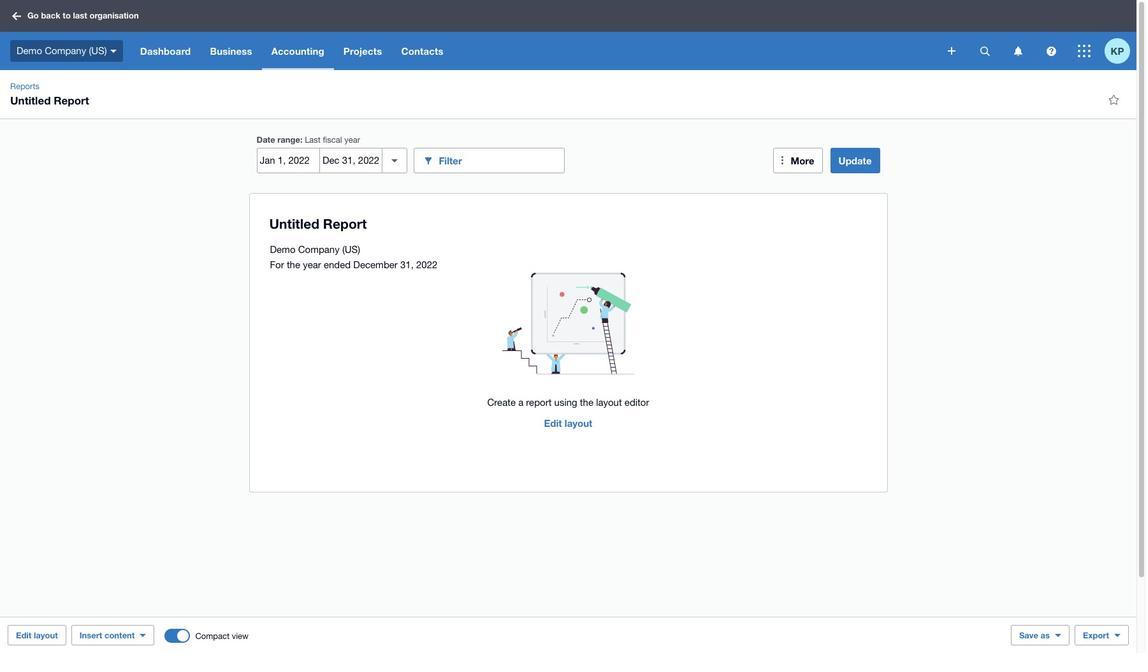 Task type: locate. For each thing, give the bounding box(es) containing it.
reports link
[[5, 80, 45, 93]]

ended
[[324, 260, 351, 270]]

year inside demo company (us) for the year ended december 31, 2022
[[303, 260, 321, 270]]

company for demo company (us)
[[45, 45, 86, 56]]

svg image
[[12, 12, 21, 20], [110, 50, 117, 53]]

demo down go
[[17, 45, 42, 56]]

edit
[[544, 418, 562, 429], [16, 631, 31, 641]]

31,
[[401, 260, 414, 270]]

0 horizontal spatial layout
[[34, 631, 58, 641]]

more
[[791, 155, 815, 166]]

0 horizontal spatial edit layout button
[[8, 626, 66, 646]]

contacts
[[402, 45, 444, 57]]

0 horizontal spatial (us)
[[89, 45, 107, 56]]

1 vertical spatial edit
[[16, 631, 31, 641]]

1 vertical spatial (us)
[[342, 244, 361, 255]]

0 vertical spatial (us)
[[89, 45, 107, 56]]

company down to
[[45, 45, 86, 56]]

company
[[45, 45, 86, 56], [298, 244, 340, 255]]

0 vertical spatial edit
[[544, 418, 562, 429]]

0 horizontal spatial company
[[45, 45, 86, 56]]

1 horizontal spatial company
[[298, 244, 340, 255]]

0 vertical spatial svg image
[[12, 12, 21, 20]]

demo company (us) button
[[0, 32, 131, 70]]

2 vertical spatial layout
[[34, 631, 58, 641]]

1 vertical spatial layout
[[565, 418, 593, 429]]

edit layout button left insert
[[8, 626, 66, 646]]

layout
[[596, 397, 622, 408], [565, 418, 593, 429], [34, 631, 58, 641]]

0 vertical spatial year
[[345, 135, 360, 145]]

company inside demo company (us) for the year ended december 31, 2022
[[298, 244, 340, 255]]

insert
[[80, 631, 102, 641]]

year inside date range : last fiscal year
[[345, 135, 360, 145]]

0 horizontal spatial the
[[287, 260, 300, 270]]

company up ended
[[298, 244, 340, 255]]

0 vertical spatial edit layout button
[[534, 411, 603, 436]]

(us) inside popup button
[[89, 45, 107, 56]]

the inside demo company (us) for the year ended december 31, 2022
[[287, 260, 300, 270]]

banner
[[0, 0, 1137, 70]]

edit layout left insert
[[16, 631, 58, 641]]

layout left editor
[[596, 397, 622, 408]]

the right using
[[580, 397, 594, 408]]

demo
[[17, 45, 42, 56], [270, 244, 296, 255]]

1 vertical spatial svg image
[[110, 50, 117, 53]]

filter
[[439, 155, 462, 166]]

reports
[[10, 82, 40, 91]]

editor
[[625, 397, 650, 408]]

edit layout
[[544, 418, 593, 429], [16, 631, 58, 641]]

1 horizontal spatial (us)
[[342, 244, 361, 255]]

business
[[210, 45, 252, 57]]

svg image left go
[[12, 12, 21, 20]]

range
[[278, 135, 300, 145]]

demo up for
[[270, 244, 296, 255]]

1 horizontal spatial layout
[[565, 418, 593, 429]]

kp button
[[1105, 32, 1137, 70]]

1 horizontal spatial edit
[[544, 418, 562, 429]]

go back to last organisation link
[[8, 5, 146, 27]]

edit layout down create a report using the layout editor
[[544, 418, 593, 429]]

0 horizontal spatial edit layout
[[16, 631, 58, 641]]

svg image inside demo company (us) popup button
[[110, 50, 117, 53]]

edit layout button
[[534, 411, 603, 436], [8, 626, 66, 646]]

1 horizontal spatial edit layout
[[544, 418, 593, 429]]

1 horizontal spatial svg image
[[110, 50, 117, 53]]

export
[[1084, 631, 1110, 641]]

0 horizontal spatial year
[[303, 260, 321, 270]]

0 vertical spatial company
[[45, 45, 86, 56]]

view
[[232, 632, 249, 641]]

contacts button
[[392, 32, 453, 70]]

1 vertical spatial company
[[298, 244, 340, 255]]

svg image inside go back to last organisation link
[[12, 12, 21, 20]]

1 vertical spatial edit layout
[[16, 631, 58, 641]]

1 vertical spatial the
[[580, 397, 594, 408]]

edit layout button down create a report using the layout editor
[[534, 411, 603, 436]]

(us)
[[89, 45, 107, 56], [342, 244, 361, 255]]

svg image down organisation
[[110, 50, 117, 53]]

2 horizontal spatial layout
[[596, 397, 622, 408]]

fiscal
[[323, 135, 342, 145]]

1 vertical spatial edit layout button
[[8, 626, 66, 646]]

demo inside demo company (us) for the year ended december 31, 2022
[[270, 244, 296, 255]]

0 vertical spatial demo
[[17, 45, 42, 56]]

the
[[287, 260, 300, 270], [580, 397, 594, 408]]

1 vertical spatial year
[[303, 260, 321, 270]]

year right fiscal on the top of page
[[345, 135, 360, 145]]

1 horizontal spatial the
[[580, 397, 594, 408]]

dashboard link
[[131, 32, 201, 70]]

last
[[73, 10, 87, 21]]

demo company (us) for the year ended december 31, 2022
[[270, 244, 438, 270]]

1 horizontal spatial demo
[[270, 244, 296, 255]]

0 vertical spatial the
[[287, 260, 300, 270]]

compact view
[[195, 632, 249, 641]]

edit layout for edit layout button to the left
[[16, 631, 58, 641]]

(us) down go back to last organisation
[[89, 45, 107, 56]]

(us) inside demo company (us) for the year ended december 31, 2022
[[342, 244, 361, 255]]

0 vertical spatial edit layout
[[544, 418, 593, 429]]

list of convenience dates image
[[382, 148, 408, 173]]

projects
[[344, 45, 382, 57]]

filter button
[[414, 148, 565, 173]]

last
[[305, 135, 321, 145]]

layout left insert
[[34, 631, 58, 641]]

layout for the rightmost edit layout button
[[565, 418, 593, 429]]

year
[[345, 135, 360, 145], [303, 260, 321, 270]]

save as
[[1020, 631, 1051, 641]]

1 horizontal spatial edit layout button
[[534, 411, 603, 436]]

for
[[270, 260, 284, 270]]

0 horizontal spatial edit
[[16, 631, 31, 641]]

year for the
[[303, 260, 321, 270]]

(us) up ended
[[342, 244, 361, 255]]

year left ended
[[303, 260, 321, 270]]

Select start date field
[[257, 149, 320, 173]]

the right for
[[287, 260, 300, 270]]

company inside popup button
[[45, 45, 86, 56]]

kp
[[1112, 45, 1125, 56]]

the for for
[[287, 260, 300, 270]]

svg image
[[1079, 45, 1091, 57], [981, 46, 990, 56], [1015, 46, 1023, 56], [1047, 46, 1057, 56], [948, 47, 956, 55]]

1 horizontal spatial year
[[345, 135, 360, 145]]

save
[[1020, 631, 1039, 641]]

0 horizontal spatial svg image
[[12, 12, 21, 20]]

1 vertical spatial demo
[[270, 244, 296, 255]]

0 horizontal spatial demo
[[17, 45, 42, 56]]

demo company (us)
[[17, 45, 107, 56]]

layout down create a report using the layout editor
[[565, 418, 593, 429]]

demo inside popup button
[[17, 45, 42, 56]]



Task type: describe. For each thing, give the bounding box(es) containing it.
(us) for demo company (us) for the year ended december 31, 2022
[[342, 244, 361, 255]]

date
[[257, 135, 275, 145]]

edit layout for the rightmost edit layout button
[[544, 418, 593, 429]]

accounting
[[271, 45, 325, 57]]

Select end date field
[[320, 149, 382, 173]]

save as button
[[1012, 626, 1070, 646]]

edit for the rightmost edit layout button
[[544, 418, 562, 429]]

dashboard
[[140, 45, 191, 57]]

insert content
[[80, 631, 135, 641]]

(us) for demo company (us)
[[89, 45, 107, 56]]

back
[[41, 10, 60, 21]]

compact
[[195, 632, 230, 641]]

create a report using the layout editor
[[488, 397, 650, 408]]

organisation
[[90, 10, 139, 21]]

report
[[526, 397, 552, 408]]

using
[[555, 397, 578, 408]]

accounting button
[[262, 32, 334, 70]]

to
[[63, 10, 71, 21]]

a
[[519, 397, 524, 408]]

export button
[[1075, 626, 1130, 646]]

year for fiscal
[[345, 135, 360, 145]]

go back to last organisation
[[27, 10, 139, 21]]

create a report using the layout editor image
[[409, 273, 728, 375]]

the for using
[[580, 397, 594, 408]]

reports untitled report
[[10, 82, 89, 107]]

december
[[354, 260, 398, 270]]

more button
[[773, 148, 823, 173]]

layout for edit layout button to the left
[[34, 631, 58, 641]]

as
[[1041, 631, 1051, 641]]

demo for demo company (us) for the year ended december 31, 2022
[[270, 244, 296, 255]]

:
[[300, 135, 303, 145]]

2022
[[417, 260, 438, 270]]

date range : last fiscal year
[[257, 135, 360, 145]]

create
[[488, 397, 516, 408]]

demo for demo company (us)
[[17, 45, 42, 56]]

add to favourites image
[[1102, 87, 1127, 112]]

untitled
[[10, 94, 51, 107]]

projects button
[[334, 32, 392, 70]]

update
[[839, 155, 872, 166]]

report
[[54, 94, 89, 107]]

insert content button
[[71, 626, 155, 646]]

update button
[[831, 148, 881, 173]]

company for demo company (us) for the year ended december 31, 2022
[[298, 244, 340, 255]]

edit for edit layout button to the left
[[16, 631, 31, 641]]

go
[[27, 10, 39, 21]]

business button
[[201, 32, 262, 70]]

0 vertical spatial layout
[[596, 397, 622, 408]]

banner containing kp
[[0, 0, 1137, 70]]

content
[[105, 631, 135, 641]]

Report title field
[[266, 210, 862, 239]]



Task type: vqa. For each thing, say whether or not it's contained in the screenshot.
the Date at top
yes



